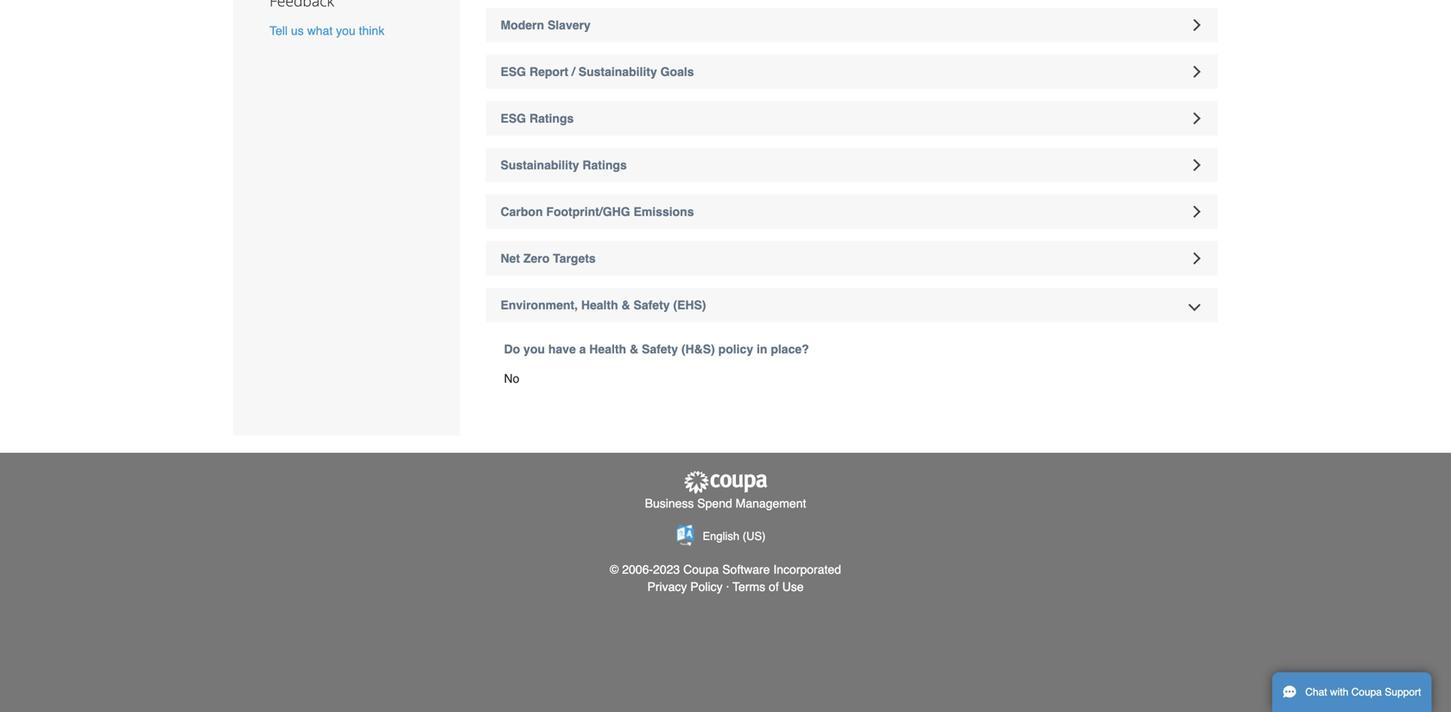 Task type: locate. For each thing, give the bounding box(es) containing it.
2023
[[653, 563, 680, 576]]

ratings for sustainability ratings
[[583, 158, 627, 172]]

incorporated
[[774, 563, 842, 576]]

esg ratings heading
[[486, 101, 1219, 136]]

ratings down report on the top left of page
[[530, 111, 574, 125]]

english
[[703, 530, 740, 543]]

use
[[783, 580, 804, 594]]

safety
[[634, 298, 670, 312], [642, 342, 678, 356]]

privacy policy link
[[648, 580, 723, 594]]

esg left report on the top left of page
[[501, 65, 526, 79]]

2006-
[[622, 563, 653, 576]]

carbon footprint/ghg emissions button
[[486, 194, 1219, 229]]

health inside dropdown button
[[581, 298, 618, 312]]

coupa right with
[[1352, 686, 1383, 698]]

health up a
[[581, 298, 618, 312]]

safety left (ehs)
[[634, 298, 670, 312]]

1 vertical spatial you
[[524, 342, 545, 356]]

1 horizontal spatial ratings
[[583, 158, 627, 172]]

0 vertical spatial you
[[336, 24, 356, 37]]

tell
[[270, 24, 288, 37]]

esg inside dropdown button
[[501, 111, 526, 125]]

tell us what you think button
[[270, 22, 385, 39]]

&
[[622, 298, 631, 312], [630, 342, 639, 356]]

(us)
[[743, 530, 766, 543]]

carbon footprint/ghg emissions
[[501, 205, 694, 219]]

net zero targets heading
[[486, 241, 1219, 276]]

/
[[572, 65, 575, 79]]

place?
[[771, 342, 809, 356]]

modern slavery button
[[486, 8, 1219, 42]]

1 vertical spatial sustainability
[[501, 158, 579, 172]]

0 vertical spatial &
[[622, 298, 631, 312]]

0 vertical spatial safety
[[634, 298, 670, 312]]

1 vertical spatial coupa
[[1352, 686, 1383, 698]]

2 esg from the top
[[501, 111, 526, 125]]

you left think
[[336, 24, 356, 37]]

0 vertical spatial health
[[581, 298, 618, 312]]

coupa supplier portal image
[[683, 470, 769, 495]]

0 vertical spatial esg
[[501, 65, 526, 79]]

coupa
[[684, 563, 719, 576], [1352, 686, 1383, 698]]

sustainability ratings heading
[[486, 148, 1219, 182]]

do
[[504, 342, 520, 356]]

sustainability down esg ratings
[[501, 158, 579, 172]]

& up do you have a health & safety (h&s) policy in place?
[[622, 298, 631, 312]]

health
[[581, 298, 618, 312], [590, 342, 627, 356]]

sustainability right the / at top left
[[579, 65, 657, 79]]

1 vertical spatial safety
[[642, 342, 678, 356]]

esg up sustainability ratings
[[501, 111, 526, 125]]

think
[[359, 24, 385, 37]]

0 horizontal spatial coupa
[[684, 563, 719, 576]]

net zero targets
[[501, 251, 596, 265]]

no
[[504, 372, 520, 385]]

terms
[[733, 580, 766, 594]]

esg inside dropdown button
[[501, 65, 526, 79]]

esg
[[501, 65, 526, 79], [501, 111, 526, 125]]

carbon footprint/ghg emissions heading
[[486, 194, 1219, 229]]

esg for esg report / sustainability goals
[[501, 65, 526, 79]]

chat
[[1306, 686, 1328, 698]]

slavery
[[548, 18, 591, 32]]

1 vertical spatial ratings
[[583, 158, 627, 172]]

ratings up carbon footprint/ghg emissions
[[583, 158, 627, 172]]

coupa up policy
[[684, 563, 719, 576]]

ratings inside 'heading'
[[583, 158, 627, 172]]

esg report / sustainability goals heading
[[486, 54, 1219, 89]]

you right do
[[524, 342, 545, 356]]

spend
[[698, 496, 733, 510]]

(h&s)
[[682, 342, 715, 356]]

health right a
[[590, 342, 627, 356]]

environment, health & safety (ehs)
[[501, 298, 707, 312]]

0 horizontal spatial ratings
[[530, 111, 574, 125]]

0 vertical spatial coupa
[[684, 563, 719, 576]]

1 esg from the top
[[501, 65, 526, 79]]

ratings
[[530, 111, 574, 125], [583, 158, 627, 172]]

sustainability ratings button
[[486, 148, 1219, 182]]

have
[[549, 342, 576, 356]]

0 vertical spatial ratings
[[530, 111, 574, 125]]

0 vertical spatial sustainability
[[579, 65, 657, 79]]

sustainability ratings
[[501, 158, 627, 172]]

net
[[501, 251, 520, 265]]

management
[[736, 496, 807, 510]]

footprint/ghg
[[547, 205, 631, 219]]

esg report / sustainability goals button
[[486, 54, 1219, 89]]

sustainability
[[579, 65, 657, 79], [501, 158, 579, 172]]

(ehs)
[[674, 298, 707, 312]]

business
[[645, 496, 694, 510]]

0 horizontal spatial you
[[336, 24, 356, 37]]

& right a
[[630, 342, 639, 356]]

1 vertical spatial esg
[[501, 111, 526, 125]]

carbon
[[501, 205, 543, 219]]

ratings inside heading
[[530, 111, 574, 125]]

you
[[336, 24, 356, 37], [524, 342, 545, 356]]

safety left (h&s) at the left of page
[[642, 342, 678, 356]]

privacy
[[648, 580, 687, 594]]

1 horizontal spatial coupa
[[1352, 686, 1383, 698]]

terms of use link
[[733, 580, 804, 594]]



Task type: vqa. For each thing, say whether or not it's contained in the screenshot.
the Tell us what you think
yes



Task type: describe. For each thing, give the bounding box(es) containing it.
us
[[291, 24, 304, 37]]

1 vertical spatial &
[[630, 342, 639, 356]]

coupa inside button
[[1352, 686, 1383, 698]]

targets
[[553, 251, 596, 265]]

in
[[757, 342, 768, 356]]

goals
[[661, 65, 694, 79]]

safety inside dropdown button
[[634, 298, 670, 312]]

policy
[[691, 580, 723, 594]]

environment,
[[501, 298, 578, 312]]

environment, health & safety (ehs) heading
[[486, 288, 1219, 322]]

business spend management
[[645, 496, 807, 510]]

privacy policy
[[648, 580, 723, 594]]

1 vertical spatial health
[[590, 342, 627, 356]]

chat with coupa support button
[[1273, 672, 1432, 712]]

do you have a health & safety (h&s) policy in place?
[[504, 342, 809, 356]]

zero
[[524, 251, 550, 265]]

esg report / sustainability goals
[[501, 65, 694, 79]]

software
[[723, 563, 770, 576]]

tell us what you think
[[270, 24, 385, 37]]

sustainability inside dropdown button
[[501, 158, 579, 172]]

english (us)
[[703, 530, 766, 543]]

1 horizontal spatial you
[[524, 342, 545, 356]]

a
[[580, 342, 586, 356]]

sustainability inside dropdown button
[[579, 65, 657, 79]]

modern slavery heading
[[486, 8, 1219, 42]]

emissions
[[634, 205, 694, 219]]

ratings for esg ratings
[[530, 111, 574, 125]]

modern slavery
[[501, 18, 591, 32]]

you inside tell us what you think button
[[336, 24, 356, 37]]

net zero targets button
[[486, 241, 1219, 276]]

what
[[307, 24, 333, 37]]

policy
[[719, 342, 754, 356]]

of
[[769, 580, 779, 594]]

with
[[1331, 686, 1349, 698]]

esg for esg ratings
[[501, 111, 526, 125]]

©
[[610, 563, 619, 576]]

environment, health & safety (ehs) button
[[486, 288, 1219, 322]]

terms of use
[[733, 580, 804, 594]]

esg ratings button
[[486, 101, 1219, 136]]

report
[[530, 65, 569, 79]]

modern
[[501, 18, 544, 32]]

© 2006-2023 coupa software incorporated
[[610, 563, 842, 576]]

esg ratings
[[501, 111, 574, 125]]

support
[[1386, 686, 1422, 698]]

chat with coupa support
[[1306, 686, 1422, 698]]

& inside dropdown button
[[622, 298, 631, 312]]



